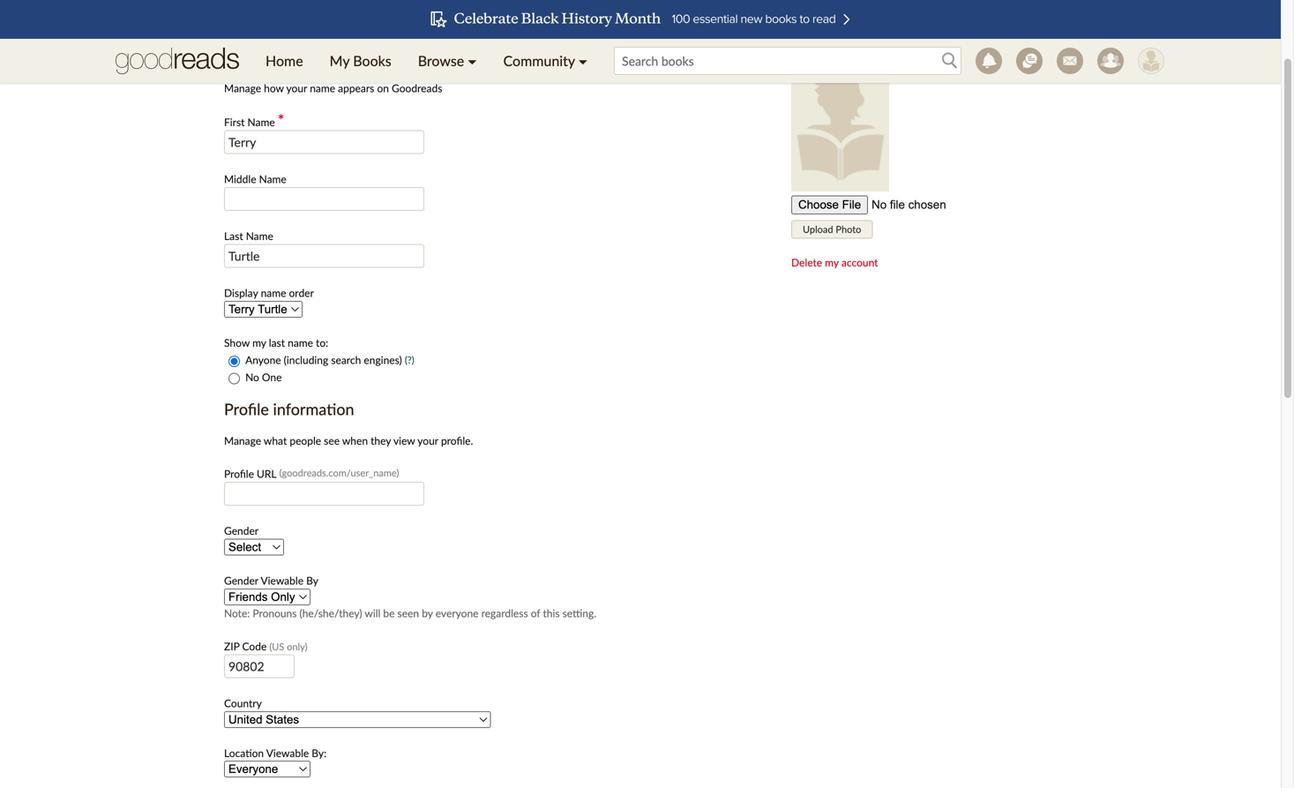 Task type: vqa. For each thing, say whether or not it's contained in the screenshot.
"Advertisement" element to the top
no



Task type: locate. For each thing, give the bounding box(es) containing it.
last
[[269, 336, 285, 349]]

code
[[242, 640, 267, 652]]

by:
[[312, 746, 327, 759]]

No One radio
[[229, 373, 240, 384]]

this
[[543, 607, 560, 619]]

gender for gender viewable by
[[224, 574, 258, 587]]

see
[[324, 434, 340, 447]]

profile
[[224, 399, 269, 419], [224, 467, 254, 480]]

gender for gender
[[224, 524, 259, 537]]

last name
[[224, 230, 273, 242]]

2 display from the top
[[224, 286, 258, 299]]

Anyone (including search engines) radio
[[229, 356, 240, 367]]

0 vertical spatial display
[[224, 47, 275, 66]]

profile left url
[[224, 467, 254, 480]]

profile down no
[[224, 399, 269, 419]]

2 ▾ from the left
[[579, 52, 588, 69]]

my group discussions image
[[1017, 48, 1043, 74]]

name
[[248, 116, 275, 129], [259, 173, 287, 185], [246, 230, 273, 242]]

last
[[224, 230, 243, 242]]

0 horizontal spatial my
[[252, 336, 266, 349]]

0 vertical spatial gender
[[224, 524, 259, 537]]

gender
[[224, 524, 259, 537], [224, 574, 258, 587]]

by
[[306, 574, 319, 587]]

my for delete
[[825, 256, 839, 269]]

1 vertical spatial gender
[[224, 574, 258, 587]]

your
[[286, 82, 307, 94], [418, 434, 439, 447]]

(goodreads.com/user_name)
[[279, 467, 399, 479]]

(?)
[[405, 354, 414, 366]]

profile for profile information
[[224, 399, 269, 419]]

community ▾ button
[[490, 39, 601, 83]]

goodreads
[[392, 82, 443, 94]]

your right the view
[[418, 434, 439, 447]]

manage left how at the top left of page
[[224, 82, 261, 94]]

engines)
[[364, 353, 402, 366]]

2 manage from the top
[[224, 434, 261, 447]]

manage
[[224, 82, 261, 94], [224, 434, 261, 447]]

will
[[365, 607, 381, 619]]

appears
[[338, 82, 375, 94]]

1 vertical spatial display
[[224, 286, 258, 299]]

0 vertical spatial name
[[248, 116, 275, 129]]

▾ for community ▾
[[579, 52, 588, 69]]

no
[[245, 371, 259, 383]]

manage what people see when they view your profile.
[[224, 434, 473, 447]]

only)
[[287, 641, 308, 652]]

name for last name
[[246, 230, 273, 242]]

my up anyone
[[252, 336, 266, 349]]

my
[[825, 256, 839, 269], [252, 336, 266, 349]]

one
[[262, 371, 282, 383]]

location
[[224, 746, 264, 759]]

manage how your name appears on goodreads
[[224, 82, 443, 94]]

country
[[224, 697, 262, 709]]

browse
[[418, 52, 464, 69]]

by
[[422, 607, 433, 619]]

1 profile from the top
[[224, 399, 269, 419]]

books
[[353, 52, 392, 69]]

▾ right browse
[[468, 52, 477, 69]]

1 vertical spatial manage
[[224, 434, 261, 447]]

delete my account
[[792, 256, 879, 269]]

name left order
[[261, 286, 286, 299]]

0 vertical spatial your
[[286, 82, 307, 94]]

2 profile from the top
[[224, 467, 254, 480]]

name right middle
[[259, 173, 287, 185]]

Middle Name text field
[[224, 187, 425, 211]]

display name order
[[224, 286, 314, 299]]

name left *
[[248, 116, 275, 129]]

home link
[[252, 39, 317, 83]]

1 manage from the top
[[224, 82, 261, 94]]

menu containing home
[[252, 39, 601, 83]]

gender viewable by
[[224, 574, 319, 587]]

1 vertical spatial your
[[418, 434, 439, 447]]

notifications image
[[976, 48, 1003, 74]]

my
[[330, 52, 350, 69]]

1 vertical spatial my
[[252, 336, 266, 349]]

2 vertical spatial name
[[246, 230, 273, 242]]

name up (including in the top left of the page
[[288, 336, 313, 349]]

1 horizontal spatial ▾
[[579, 52, 588, 69]]

viewable for location
[[266, 746, 309, 759]]

viewable for gender
[[261, 574, 304, 587]]

name right last
[[246, 230, 273, 242]]

manage left the what
[[224, 434, 261, 447]]

(?) link
[[405, 354, 414, 366]]

location viewable by:
[[224, 746, 327, 759]]

u 111x148 image
[[792, 61, 890, 192]]

gender up gender viewable by
[[224, 524, 259, 537]]

name
[[279, 47, 317, 66], [310, 82, 335, 94], [261, 286, 286, 299], [288, 336, 313, 349]]

order
[[289, 286, 314, 299]]

community ▾
[[504, 52, 588, 69]]

0 vertical spatial profile
[[224, 399, 269, 419]]

None text field
[[224, 130, 425, 154], [224, 654, 295, 678], [224, 130, 425, 154], [224, 654, 295, 678]]

display up how at the top left of page
[[224, 47, 275, 66]]

viewable left by:
[[266, 746, 309, 759]]

delete
[[792, 256, 823, 269]]

1 vertical spatial viewable
[[266, 746, 309, 759]]

note:
[[224, 607, 250, 619]]

menu
[[252, 39, 601, 83]]

viewable
[[261, 574, 304, 587], [266, 746, 309, 759]]

manage for manage what people see when they view your profile.
[[224, 434, 261, 447]]

▾ right community
[[579, 52, 588, 69]]

2 gender from the top
[[224, 574, 258, 587]]

your right how at the top left of page
[[286, 82, 307, 94]]

0 vertical spatial viewable
[[261, 574, 304, 587]]

display
[[224, 47, 275, 66], [224, 286, 258, 299]]

1 horizontal spatial my
[[825, 256, 839, 269]]

note: pronouns (he/she/they) will be seen by everyone regardless of         this setting.
[[224, 607, 597, 619]]

▾
[[468, 52, 477, 69], [579, 52, 588, 69]]

None file field
[[792, 195, 1014, 214]]

name inside first name *
[[248, 116, 275, 129]]

gender up note:
[[224, 574, 258, 587]]

1 gender from the top
[[224, 524, 259, 537]]

be
[[383, 607, 395, 619]]

people
[[290, 434, 321, 447]]

display up the show
[[224, 286, 258, 299]]

display for display name order
[[224, 286, 258, 299]]

1 display from the top
[[224, 47, 275, 66]]

0 vertical spatial my
[[825, 256, 839, 269]]

1 vertical spatial profile
[[224, 467, 254, 480]]

my right delete
[[825, 256, 839, 269]]

inbox image
[[1057, 48, 1084, 74]]

information
[[273, 399, 354, 419]]

1 vertical spatial name
[[259, 173, 287, 185]]

viewable left by
[[261, 574, 304, 587]]

1 ▾ from the left
[[468, 52, 477, 69]]

display for display name
[[224, 47, 275, 66]]

0 vertical spatial manage
[[224, 82, 261, 94]]

middle
[[224, 173, 256, 185]]

0 horizontal spatial ▾
[[468, 52, 477, 69]]

None submit
[[792, 220, 873, 239]]

show
[[224, 336, 250, 349]]

profile url (goodreads.com/user_name)
[[224, 467, 399, 480]]

profile inside profile url (goodreads.com/user_name)
[[224, 467, 254, 480]]

setting.
[[563, 607, 597, 619]]

*
[[278, 111, 285, 130]]

url
[[257, 467, 277, 480]]



Task type: describe. For each thing, give the bounding box(es) containing it.
terry turtle image
[[1138, 48, 1165, 74]]

account
[[842, 256, 879, 269]]

they
[[371, 434, 391, 447]]

anyone
[[245, 353, 281, 366]]

name for middle name
[[259, 173, 287, 185]]

name up how at the top left of page
[[279, 47, 317, 66]]

profile for profile url (goodreads.com/user_name)
[[224, 467, 254, 480]]

0 horizontal spatial your
[[286, 82, 307, 94]]

Profile URL text field
[[224, 482, 425, 506]]

community
[[504, 52, 575, 69]]

pronouns
[[253, 607, 297, 619]]

of
[[531, 607, 540, 619]]

(he/she/they)
[[300, 607, 362, 619]]

search
[[331, 353, 361, 366]]

friend requests image
[[1098, 48, 1124, 74]]

my books link
[[317, 39, 405, 83]]

profile information
[[224, 399, 354, 419]]

no one
[[245, 371, 282, 383]]

seen
[[398, 607, 419, 619]]

everyone
[[436, 607, 479, 619]]

regardless
[[482, 607, 528, 619]]

my books
[[330, 52, 392, 69]]

zip code (us only)
[[224, 640, 308, 652]]

profile.
[[441, 434, 473, 447]]

show my last name to:
[[224, 336, 328, 349]]

manage for manage how your name appears on goodreads
[[224, 82, 261, 94]]

browse ▾
[[418, 52, 477, 69]]

on
[[377, 82, 389, 94]]

anyone (including search engines) (?)
[[245, 353, 414, 366]]

view
[[394, 434, 415, 447]]

browse ▾ button
[[405, 39, 490, 83]]

what
[[264, 434, 287, 447]]

name for first name *
[[248, 116, 275, 129]]

name down my at the top left of page
[[310, 82, 335, 94]]

1 horizontal spatial your
[[418, 434, 439, 447]]

Search for books to add to your shelves search field
[[614, 47, 962, 75]]

first name *
[[224, 111, 285, 130]]

display name
[[224, 47, 317, 66]]

delete my account link
[[792, 256, 879, 269]]

home
[[266, 52, 303, 69]]

zip
[[224, 640, 240, 652]]

Search books text field
[[614, 47, 962, 75]]

how
[[264, 82, 284, 94]]

(including
[[284, 353, 329, 366]]

when
[[342, 434, 368, 447]]

middle name
[[224, 173, 287, 185]]

▾ for browse ▾
[[468, 52, 477, 69]]

first
[[224, 116, 245, 129]]

to:
[[316, 336, 328, 349]]

Last Name text field
[[224, 244, 425, 268]]

(us
[[270, 641, 285, 652]]

my for show
[[252, 336, 266, 349]]



